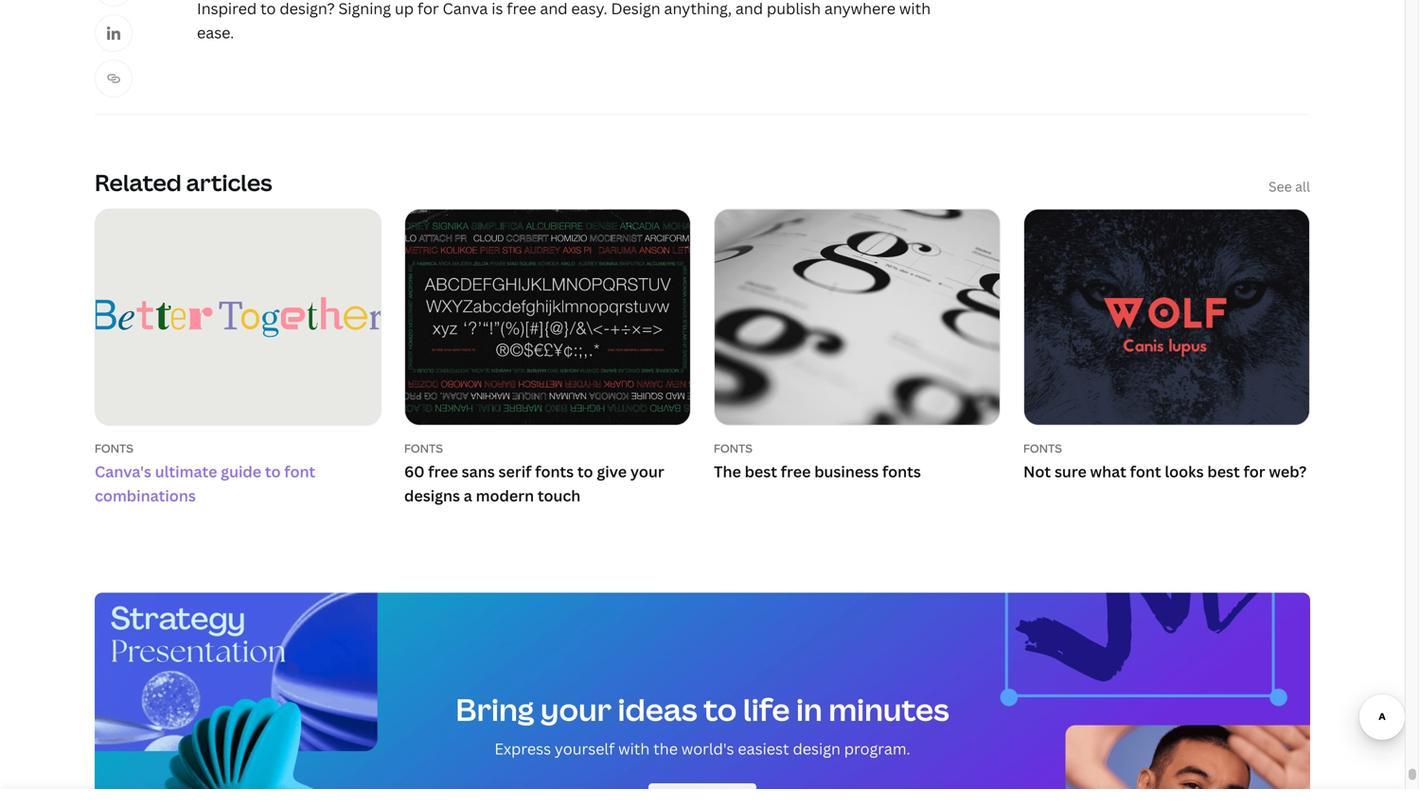 Task type: describe. For each thing, give the bounding box(es) containing it.
give
[[597, 462, 627, 482]]

to inside bring your ideas to life in minutes express yourself with the world's easiest design program.
[[704, 689, 737, 731]]

font inside fonts canva's ultimate guide to font combinations
[[284, 462, 316, 482]]

see all link
[[1269, 176, 1311, 197]]

what
[[1091, 462, 1127, 482]]

fonts link for business
[[714, 441, 1001, 456]]

guide
[[221, 462, 261, 482]]

touch
[[538, 486, 581, 506]]

yourself
[[555, 739, 615, 760]]

canva's
[[95, 462, 151, 482]]

with inside inspired to design? signing up for canva is free and easy. design anything, and publish anywhere with ease.
[[900, 0, 931, 19]]

font inside the "fonts not sure what font looks best for web?"
[[1130, 462, 1162, 482]]

articles
[[186, 167, 272, 198]]

signing
[[339, 0, 391, 19]]

fonts the best free business fonts
[[714, 441, 921, 482]]

serif
[[499, 462, 532, 482]]

design?
[[280, 0, 335, 19]]

fonts link for font
[[1024, 441, 1311, 456]]

sans
[[462, 462, 495, 482]]

life
[[743, 689, 790, 731]]

design
[[793, 739, 841, 760]]

the
[[654, 739, 678, 760]]

looks
[[1165, 462, 1204, 482]]

the best free business fonts link
[[714, 460, 1001, 484]]

to inside fonts 60 free sans serif fonts to give your designs a modern touch
[[578, 462, 593, 482]]

with inside bring your ideas to life in minutes express yourself with the world's easiest design program.
[[619, 739, 650, 760]]

a
[[464, 486, 472, 506]]

up
[[395, 0, 414, 19]]

60 free sans serif fonts to give your designs a modern touch image
[[405, 210, 690, 425]]

see
[[1269, 178, 1292, 196]]

2 and from the left
[[736, 0, 763, 19]]

60
[[404, 462, 425, 482]]

ideas
[[618, 689, 698, 731]]

combinations
[[95, 486, 196, 506]]

best inside fonts the best free business fonts
[[745, 462, 778, 482]]

not
[[1024, 462, 1051, 482]]

anything,
[[664, 0, 732, 19]]

see all
[[1269, 178, 1311, 196]]

modern
[[476, 486, 534, 506]]

ultimate
[[155, 462, 217, 482]]

related
[[95, 167, 182, 198]]



Task type: vqa. For each thing, say whether or not it's contained in the screenshot.
For within the Inspired to design? Signing up for Canva is free and easy. Design anything, and publish anywhere with ease.
yes



Task type: locate. For each thing, give the bounding box(es) containing it.
and left publish
[[736, 0, 763, 19]]

fonts inside fonts 60 free sans serif fonts to give your designs a modern touch
[[404, 441, 443, 456]]

3 fonts link from the left
[[714, 441, 1001, 456]]

canva
[[443, 0, 488, 19]]

fonts link up not sure what font looks best for web? link
[[1024, 441, 1311, 456]]

minutes
[[829, 689, 950, 731]]

ease.
[[197, 22, 234, 43]]

0 horizontal spatial fonts
[[535, 462, 574, 482]]

to inside inspired to design? signing up for canva is free and easy. design anything, and publish anywhere with ease.
[[260, 0, 276, 19]]

0 vertical spatial for
[[418, 0, 439, 19]]

1 horizontal spatial and
[[736, 0, 763, 19]]

best inside the "fonts not sure what font looks best for web?"
[[1208, 462, 1240, 482]]

your inside fonts 60 free sans serif fonts to give your designs a modern touch
[[631, 462, 665, 482]]

fonts for not
[[1024, 441, 1062, 456]]

free inside fonts 60 free sans serif fonts to give your designs a modern touch
[[428, 462, 458, 482]]

0 horizontal spatial with
[[619, 739, 650, 760]]

easiest
[[738, 739, 789, 760]]

related articles
[[95, 167, 272, 198]]

free up designs
[[428, 462, 458, 482]]

fonts link for serif
[[404, 441, 691, 456]]

free inside fonts the best free business fonts
[[781, 462, 811, 482]]

fonts inside the "fonts not sure what font looks best for web?"
[[1024, 441, 1062, 456]]

1 fonts from the left
[[535, 462, 574, 482]]

1 horizontal spatial for
[[1244, 462, 1266, 482]]

fonts inside fonts canva's ultimate guide to font combinations
[[95, 441, 133, 456]]

2 best from the left
[[1208, 462, 1240, 482]]

to left design?
[[260, 0, 276, 19]]

business
[[815, 462, 879, 482]]

for right up
[[418, 0, 439, 19]]

1 vertical spatial with
[[619, 739, 650, 760]]

bring your ideas to life in minutes express yourself with the world's easiest design program.
[[456, 689, 950, 760]]

fonts up the the
[[714, 441, 753, 456]]

3 fonts from the left
[[714, 441, 753, 456]]

0 vertical spatial your
[[631, 462, 665, 482]]

0 horizontal spatial best
[[745, 462, 778, 482]]

4 fonts from the left
[[1024, 441, 1062, 456]]

1 horizontal spatial free
[[507, 0, 536, 19]]

fonts up canva's
[[95, 441, 133, 456]]

4 fonts link from the left
[[1024, 441, 1311, 456]]

free right is
[[507, 0, 536, 19]]

fonts link up guide
[[95, 441, 382, 456]]

fonts link up 60 free sans serif fonts to give your designs a modern touch link
[[404, 441, 691, 456]]

world's
[[682, 739, 734, 760]]

canva's ultimate guide to font pairing image
[[81, 199, 395, 436]]

for inside inspired to design? signing up for canva is free and easy. design anything, and publish anywhere with ease.
[[418, 0, 439, 19]]

your inside bring your ideas to life in minutes express yourself with the world's easiest design program.
[[541, 689, 612, 731]]

to right guide
[[265, 462, 281, 482]]

web?
[[1269, 462, 1307, 482]]

1 horizontal spatial best
[[1208, 462, 1240, 482]]

font right guide
[[284, 462, 316, 482]]

2 fonts from the left
[[883, 462, 921, 482]]

free left business
[[781, 462, 811, 482]]

fonts inside fonts the best free business fonts
[[883, 462, 921, 482]]

fonts not sure what font looks best for web?
[[1024, 441, 1307, 482]]

0 vertical spatial with
[[900, 0, 931, 19]]

with left the
[[619, 739, 650, 760]]

express
[[495, 739, 551, 760]]

the
[[714, 462, 741, 482]]

0 horizontal spatial and
[[540, 0, 568, 19]]

in
[[796, 689, 823, 731]]

and
[[540, 0, 568, 19], [736, 0, 763, 19]]

fonts link for to
[[95, 441, 382, 456]]

fonts up 60
[[404, 441, 443, 456]]

bring
[[456, 689, 534, 731]]

fonts for 60
[[404, 441, 443, 456]]

0 horizontal spatial free
[[428, 462, 458, 482]]

2 fonts from the left
[[404, 441, 443, 456]]

1 and from the left
[[540, 0, 568, 19]]

program.
[[845, 739, 911, 760]]

free inside inspired to design? signing up for canva is free and easy. design anything, and publish anywhere with ease.
[[507, 0, 536, 19]]

fonts
[[95, 441, 133, 456], [404, 441, 443, 456], [714, 441, 753, 456], [1024, 441, 1062, 456]]

1 best from the left
[[745, 462, 778, 482]]

font
[[284, 462, 316, 482], [1130, 462, 1162, 482]]

fonts 60 free sans serif fonts to give your designs a modern touch
[[404, 441, 665, 506]]

fonts
[[535, 462, 574, 482], [883, 462, 921, 482]]

1 horizontal spatial font
[[1130, 462, 1162, 482]]

not sure what font looks best for web? link
[[1024, 460, 1311, 484]]

1 vertical spatial your
[[541, 689, 612, 731]]

1 fonts link from the left
[[95, 441, 382, 456]]

1 horizontal spatial fonts
[[883, 462, 921, 482]]

fonts canva's ultimate guide to font combinations
[[95, 441, 316, 506]]

sure
[[1055, 462, 1087, 482]]

your up yourself
[[541, 689, 612, 731]]

for left web?
[[1244, 462, 1266, 482]]

60 free sans serif fonts to give your designs a modern touch link
[[404, 460, 691, 508]]

all
[[1296, 178, 1311, 196]]

design
[[611, 0, 661, 19]]

to up world's
[[704, 689, 737, 731]]

fonts up not
[[1024, 441, 1062, 456]]

canva's ultimate guide to font combinations link
[[95, 460, 382, 508]]

fonts for business
[[883, 462, 921, 482]]

and left easy.
[[540, 0, 568, 19]]

1 horizontal spatial your
[[631, 462, 665, 482]]

best free business fonts image
[[715, 210, 1000, 425]]

2 horizontal spatial free
[[781, 462, 811, 482]]

publish
[[767, 0, 821, 19]]

fonts for serif
[[535, 462, 574, 482]]

easy.
[[571, 0, 608, 19]]

your
[[631, 462, 665, 482], [541, 689, 612, 731]]

1 vertical spatial for
[[1244, 462, 1266, 482]]

0 horizontal spatial font
[[284, 462, 316, 482]]

inspired to design? signing up for canva is free and easy. design anything, and publish anywhere with ease.
[[197, 0, 931, 43]]

to left the give at the left bottom of the page
[[578, 462, 593, 482]]

with right the anywhere
[[900, 0, 931, 19]]

anywhere
[[825, 0, 896, 19]]

fonts for the
[[714, 441, 753, 456]]

0 horizontal spatial for
[[418, 0, 439, 19]]

fonts up touch at the left bottom of the page
[[535, 462, 574, 482]]

fonts inside fonts 60 free sans serif fonts to give your designs a modern touch
[[535, 462, 574, 482]]

1 fonts from the left
[[95, 441, 133, 456]]

fonts inside fonts the best free business fonts
[[714, 441, 753, 456]]

with
[[900, 0, 931, 19], [619, 739, 650, 760]]

2 font from the left
[[1130, 462, 1162, 482]]

0 horizontal spatial your
[[541, 689, 612, 731]]

inspired
[[197, 0, 257, 19]]

to inside fonts canva's ultimate guide to font combinations
[[265, 462, 281, 482]]

free
[[507, 0, 536, 19], [428, 462, 458, 482], [781, 462, 811, 482]]

best right looks on the bottom right of page
[[1208, 462, 1240, 482]]

1 font from the left
[[284, 462, 316, 482]]

for inside the "fonts not sure what font looks best for web?"
[[1244, 462, 1266, 482]]

designs
[[404, 486, 460, 506]]

to
[[260, 0, 276, 19], [265, 462, 281, 482], [578, 462, 593, 482], [704, 689, 737, 731]]

fonts for canva's
[[95, 441, 133, 456]]

1 horizontal spatial with
[[900, 0, 931, 19]]

is
[[492, 0, 503, 19]]

best right the the
[[745, 462, 778, 482]]

your right the give at the left bottom of the page
[[631, 462, 665, 482]]

fonts link up the best free business fonts link
[[714, 441, 1001, 456]]

fonts right business
[[883, 462, 921, 482]]

best
[[745, 462, 778, 482], [1208, 462, 1240, 482]]

2 fonts link from the left
[[404, 441, 691, 456]]

font right the what
[[1130, 462, 1162, 482]]

fonts link
[[95, 441, 382, 456], [404, 441, 691, 456], [714, 441, 1001, 456], [1024, 441, 1311, 456]]

screen shot 2016 02 15 at 10.04.36 am image
[[1025, 210, 1310, 425]]

for
[[418, 0, 439, 19], [1244, 462, 1266, 482]]



